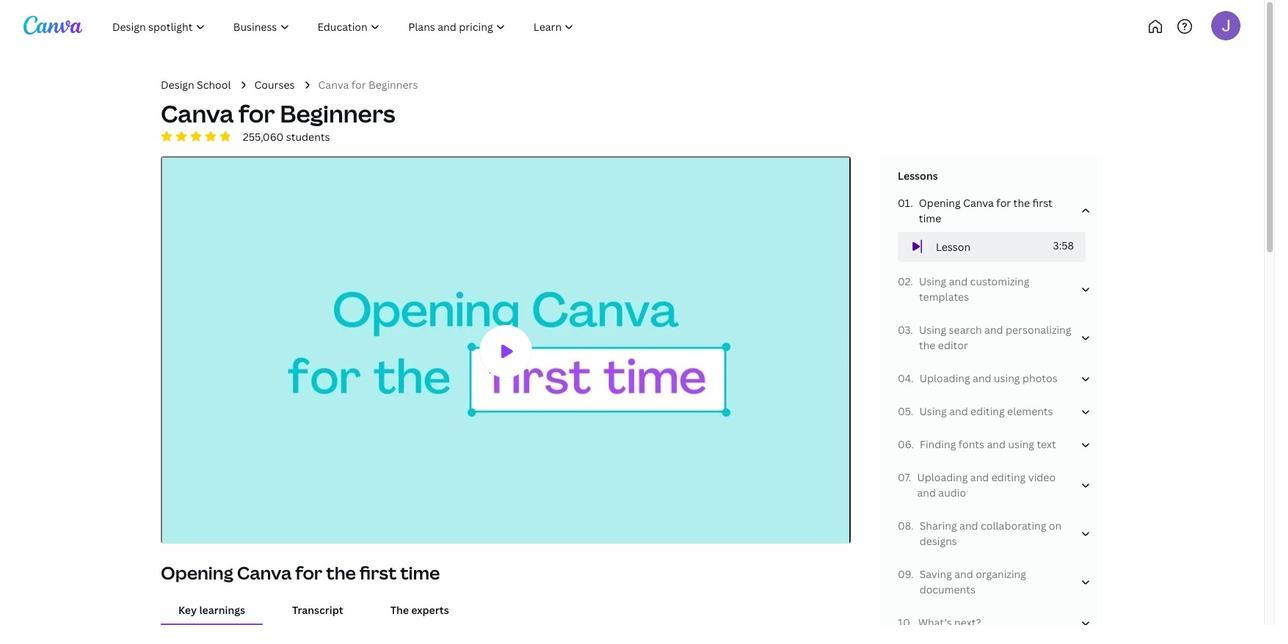 Task type: describe. For each thing, give the bounding box(es) containing it.
and right fonts
[[987, 438, 1006, 452]]

lesson
[[936, 240, 971, 254]]

video
[[1028, 471, 1056, 485]]

. for 02
[[911, 275, 913, 289]]

courses link
[[254, 77, 295, 93]]

canva down design school
[[161, 98, 234, 129]]

canva up learnings
[[237, 561, 292, 585]]

05
[[898, 405, 911, 419]]

key
[[178, 603, 197, 617]]

09 . saving and organizing documents
[[898, 568, 1026, 597]]

3:58
[[1053, 238, 1074, 252]]

the
[[390, 603, 409, 617]]

using for using and editing elements
[[920, 405, 947, 419]]

editing for video
[[992, 471, 1026, 485]]

08 . sharing and collaborating on designs
[[898, 519, 1062, 549]]

audio
[[939, 486, 966, 500]]

1.1 opening canva for the first time v2 image
[[162, 158, 849, 546]]

. for 06
[[911, 438, 914, 452]]

first inside '01 . opening canva for the first time'
[[1033, 196, 1053, 210]]

saving
[[920, 568, 952, 582]]

0 vertical spatial beginners
[[369, 78, 418, 92]]

0 vertical spatial canva for beginners
[[318, 78, 418, 92]]

personalizing
[[1006, 323, 1072, 337]]

the inside 03 . using search and personalizing the editor
[[919, 339, 936, 353]]

opening canva for the first time
[[161, 561, 440, 585]]

0 horizontal spatial opening
[[161, 561, 233, 585]]

1 vertical spatial canva for beginners
[[161, 98, 395, 129]]

and for on
[[960, 519, 978, 533]]

07
[[898, 471, 909, 485]]

. for 04
[[911, 372, 914, 386]]

the inside '01 . opening canva for the first time'
[[1014, 196, 1030, 210]]

organizing
[[976, 568, 1026, 582]]

and for documents
[[955, 568, 973, 582]]

08
[[898, 519, 911, 533]]

. for 03
[[911, 323, 913, 337]]

0 horizontal spatial time
[[400, 561, 440, 585]]

09
[[898, 568, 911, 582]]

and inside 03 . using search and personalizing the editor
[[985, 323, 1003, 337]]

for inside '01 . opening canva for the first time'
[[997, 196, 1011, 210]]

07 . uploading and editing video and audio
[[898, 471, 1056, 500]]

02
[[898, 275, 911, 289]]

school
[[197, 78, 231, 92]]

finding
[[920, 438, 956, 452]]

canva up students
[[318, 78, 349, 92]]

04 . uploading and using photos
[[898, 372, 1058, 386]]

. for 08
[[911, 519, 914, 533]]

experts
[[411, 603, 449, 617]]

key learnings
[[178, 603, 245, 617]]

01
[[898, 196, 911, 210]]

255,060 students
[[243, 130, 330, 144]]

opening inside '01 . opening canva for the first time'
[[919, 196, 961, 210]]

0 horizontal spatial first
[[360, 561, 397, 585]]

canva inside '01 . opening canva for the first time'
[[963, 196, 994, 210]]

learnings
[[199, 603, 245, 617]]

design school
[[161, 78, 231, 92]]

05 . using and editing elements
[[898, 405, 1053, 419]]

255,060
[[243, 130, 284, 144]]

. for 07
[[909, 471, 911, 485]]

transcript button
[[275, 597, 361, 624]]

. for 05
[[911, 405, 914, 419]]

transcript
[[292, 603, 343, 617]]

uploading for uploading and editing video and audio
[[917, 471, 968, 485]]

1 vertical spatial beginners
[[280, 98, 395, 129]]



Task type: locate. For each thing, give the bounding box(es) containing it.
uploading up audio
[[917, 471, 968, 485]]

designs
[[920, 535, 957, 549]]

and for elements
[[949, 405, 968, 419]]

1 vertical spatial editing
[[992, 471, 1026, 485]]

beginners up students
[[280, 98, 395, 129]]

. for 09
[[911, 568, 914, 582]]

opening down lessons
[[919, 196, 961, 210]]

0 horizontal spatial the
[[326, 561, 356, 585]]

canva
[[318, 78, 349, 92], [161, 98, 234, 129], [963, 196, 994, 210], [237, 561, 292, 585]]

text
[[1037, 438, 1056, 452]]

and for photos
[[973, 372, 992, 386]]

editing for elements
[[971, 405, 1005, 419]]

1 vertical spatial uploading
[[917, 471, 968, 485]]

time up lesson
[[919, 211, 941, 225]]

and up documents
[[955, 568, 973, 582]]

uploading inside 07 . uploading and editing video and audio
[[917, 471, 968, 485]]

for
[[352, 78, 366, 92], [239, 98, 275, 129], [997, 196, 1011, 210], [295, 561, 323, 585]]

opening
[[919, 196, 961, 210], [161, 561, 233, 585]]

using right 05
[[920, 405, 947, 419]]

editor
[[938, 339, 968, 353]]

uploading
[[920, 372, 970, 386], [917, 471, 968, 485]]

0 vertical spatial first
[[1033, 196, 1053, 210]]

0 vertical spatial using
[[994, 372, 1020, 386]]

1 vertical spatial first
[[360, 561, 397, 585]]

1 vertical spatial opening
[[161, 561, 233, 585]]

the
[[1014, 196, 1030, 210], [919, 339, 936, 353], [326, 561, 356, 585]]

customizing
[[970, 275, 1030, 289]]

on
[[1049, 519, 1062, 533]]

time inside '01 . opening canva for the first time'
[[919, 211, 941, 225]]

editing left video
[[992, 471, 1026, 485]]

1 vertical spatial time
[[400, 561, 440, 585]]

first
[[1033, 196, 1053, 210], [360, 561, 397, 585]]

and for video
[[970, 471, 989, 485]]

using for using search and personalizing the editor
[[919, 323, 947, 337]]

templates
[[919, 290, 969, 304]]

documents
[[920, 583, 976, 597]]

and up 05 . using and editing elements on the right of page
[[973, 372, 992, 386]]

editing down 04 . uploading and using photos
[[971, 405, 1005, 419]]

uploading for uploading and using photos
[[920, 372, 970, 386]]

2 vertical spatial the
[[326, 561, 356, 585]]

fonts
[[959, 438, 985, 452]]

photos
[[1023, 372, 1058, 386]]

03
[[898, 323, 911, 337]]

elements
[[1007, 405, 1053, 419]]

. inside '02 . using and customizing templates'
[[911, 275, 913, 289]]

1 vertical spatial using
[[1008, 438, 1034, 452]]

top level navigation element
[[100, 12, 637, 41]]

06 . finding fonts and using text
[[898, 438, 1056, 452]]

. inside "09 . saving and organizing documents"
[[911, 568, 914, 582]]

. inside '01 . opening canva for the first time'
[[911, 196, 913, 210]]

and left audio
[[917, 486, 936, 500]]

and inside "09 . saving and organizing documents"
[[955, 568, 973, 582]]

canva up lesson
[[963, 196, 994, 210]]

06
[[898, 438, 911, 452]]

editing inside 07 . uploading and editing video and audio
[[992, 471, 1026, 485]]

and
[[949, 275, 968, 289], [985, 323, 1003, 337], [973, 372, 992, 386], [949, 405, 968, 419], [987, 438, 1006, 452], [970, 471, 989, 485], [917, 486, 936, 500], [960, 519, 978, 533], [955, 568, 973, 582]]

using
[[994, 372, 1020, 386], [1008, 438, 1034, 452]]

and down 06 . finding fonts and using text
[[970, 471, 989, 485]]

canva for beginners down top level navigation element
[[318, 78, 418, 92]]

the experts button
[[373, 597, 467, 624]]

design
[[161, 78, 194, 92]]

beginners
[[369, 78, 418, 92], [280, 98, 395, 129]]

using left photos
[[994, 372, 1020, 386]]

using up templates
[[919, 275, 947, 289]]

1 vertical spatial the
[[919, 339, 936, 353]]

and for templates
[[949, 275, 968, 289]]

and up templates
[[949, 275, 968, 289]]

0 vertical spatial the
[[1014, 196, 1030, 210]]

uploading down editor
[[920, 372, 970, 386]]

01 . opening canva for the first time
[[898, 196, 1053, 225]]

02 . using and customizing templates
[[898, 275, 1030, 304]]

. inside 07 . uploading and editing video and audio
[[909, 471, 911, 485]]

. inside 03 . using search and personalizing the editor
[[911, 323, 913, 337]]

0 vertical spatial time
[[919, 211, 941, 225]]

0 vertical spatial using
[[919, 275, 947, 289]]

courses
[[254, 78, 295, 92]]

0 vertical spatial editing
[[971, 405, 1005, 419]]

time up the experts button
[[400, 561, 440, 585]]

1 horizontal spatial first
[[1033, 196, 1053, 210]]

design school link
[[161, 77, 231, 93]]

and inside '02 . using and customizing templates'
[[949, 275, 968, 289]]

canva for beginners up 255,060 students
[[161, 98, 395, 129]]

using for using and customizing templates
[[919, 275, 947, 289]]

search
[[949, 323, 982, 337]]

the experts
[[390, 603, 449, 617]]

using
[[919, 275, 947, 289], [919, 323, 947, 337], [920, 405, 947, 419]]

04
[[898, 372, 911, 386]]

using inside 03 . using search and personalizing the editor
[[919, 323, 947, 337]]

and up fonts
[[949, 405, 968, 419]]

2 vertical spatial using
[[920, 405, 947, 419]]

and right search
[[985, 323, 1003, 337]]

using left "text"
[[1008, 438, 1034, 452]]

1 vertical spatial using
[[919, 323, 947, 337]]

2 horizontal spatial the
[[1014, 196, 1030, 210]]

1 horizontal spatial time
[[919, 211, 941, 225]]

editing
[[971, 405, 1005, 419], [992, 471, 1026, 485]]

0 vertical spatial opening
[[919, 196, 961, 210]]

and right sharing
[[960, 519, 978, 533]]

. inside 08 . sharing and collaborating on designs
[[911, 519, 914, 533]]

collaborating
[[981, 519, 1047, 533]]

and inside 08 . sharing and collaborating on designs
[[960, 519, 978, 533]]

using up editor
[[919, 323, 947, 337]]

time
[[919, 211, 941, 225], [400, 561, 440, 585]]

1 horizontal spatial the
[[919, 339, 936, 353]]

canva for beginners
[[318, 78, 418, 92], [161, 98, 395, 129]]

lessons
[[898, 169, 938, 183]]

03 . using search and personalizing the editor
[[898, 323, 1072, 353]]

key learnings button
[[161, 597, 263, 624]]

. for 01
[[911, 196, 913, 210]]

0 vertical spatial uploading
[[920, 372, 970, 386]]

sharing
[[920, 519, 957, 533]]

opening up key
[[161, 561, 233, 585]]

beginners down top level navigation element
[[369, 78, 418, 92]]

1 horizontal spatial opening
[[919, 196, 961, 210]]

using inside '02 . using and customizing templates'
[[919, 275, 947, 289]]

.
[[911, 196, 913, 210], [911, 275, 913, 289], [911, 323, 913, 337], [911, 372, 914, 386], [911, 405, 914, 419], [911, 438, 914, 452], [909, 471, 911, 485], [911, 519, 914, 533], [911, 568, 914, 582]]

students
[[286, 130, 330, 144]]



Task type: vqa. For each thing, say whether or not it's contained in the screenshot.
collaborating
yes



